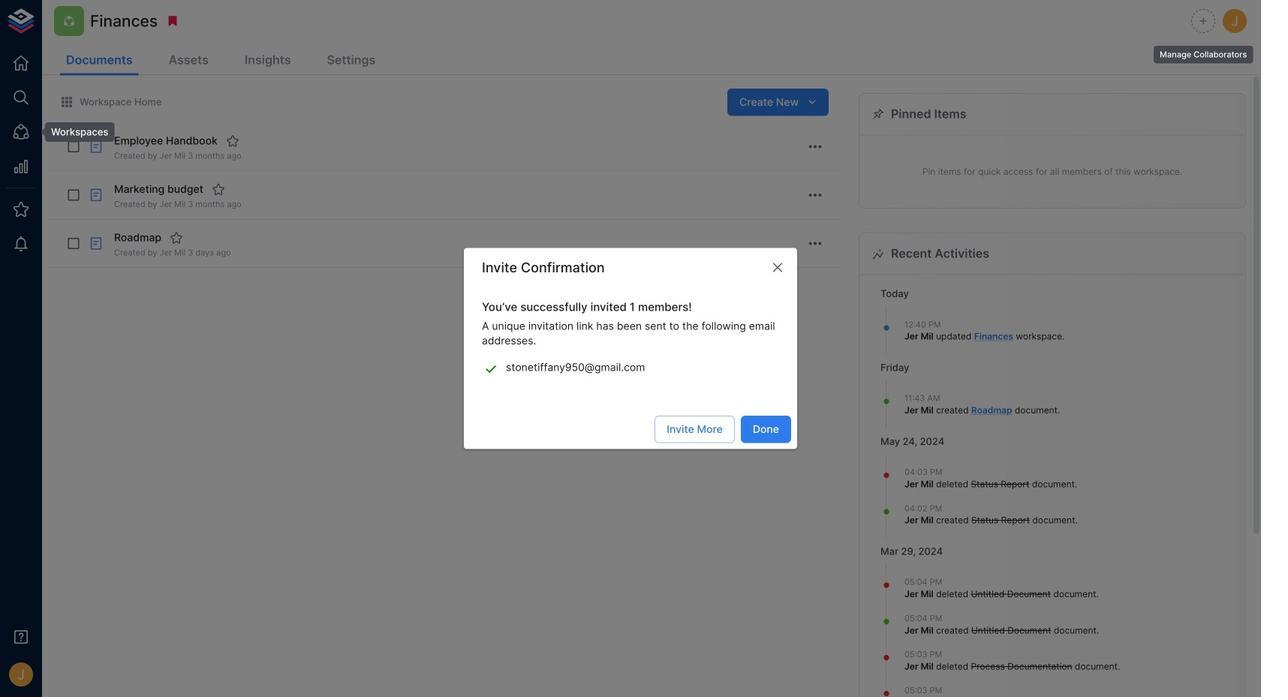 Task type: describe. For each thing, give the bounding box(es) containing it.
favorite image
[[212, 183, 225, 196]]

remove bookmark image
[[166, 14, 180, 28]]

0 vertical spatial favorite image
[[226, 134, 239, 148]]



Task type: vqa. For each thing, say whether or not it's contained in the screenshot.
Comments image in the top of the page
no



Task type: locate. For each thing, give the bounding box(es) containing it.
1 vertical spatial tooltip
[[35, 122, 114, 142]]

tooltip
[[1153, 35, 1255, 65], [35, 122, 114, 142]]

1 horizontal spatial favorite image
[[226, 134, 239, 148]]

1 horizontal spatial tooltip
[[1153, 35, 1255, 65]]

0 vertical spatial tooltip
[[1153, 35, 1255, 65]]

0 horizontal spatial tooltip
[[35, 122, 114, 142]]

favorite image
[[226, 134, 239, 148], [170, 231, 183, 245]]

1 vertical spatial favorite image
[[170, 231, 183, 245]]

dialog
[[464, 248, 798, 449]]

0 horizontal spatial favorite image
[[170, 231, 183, 245]]



